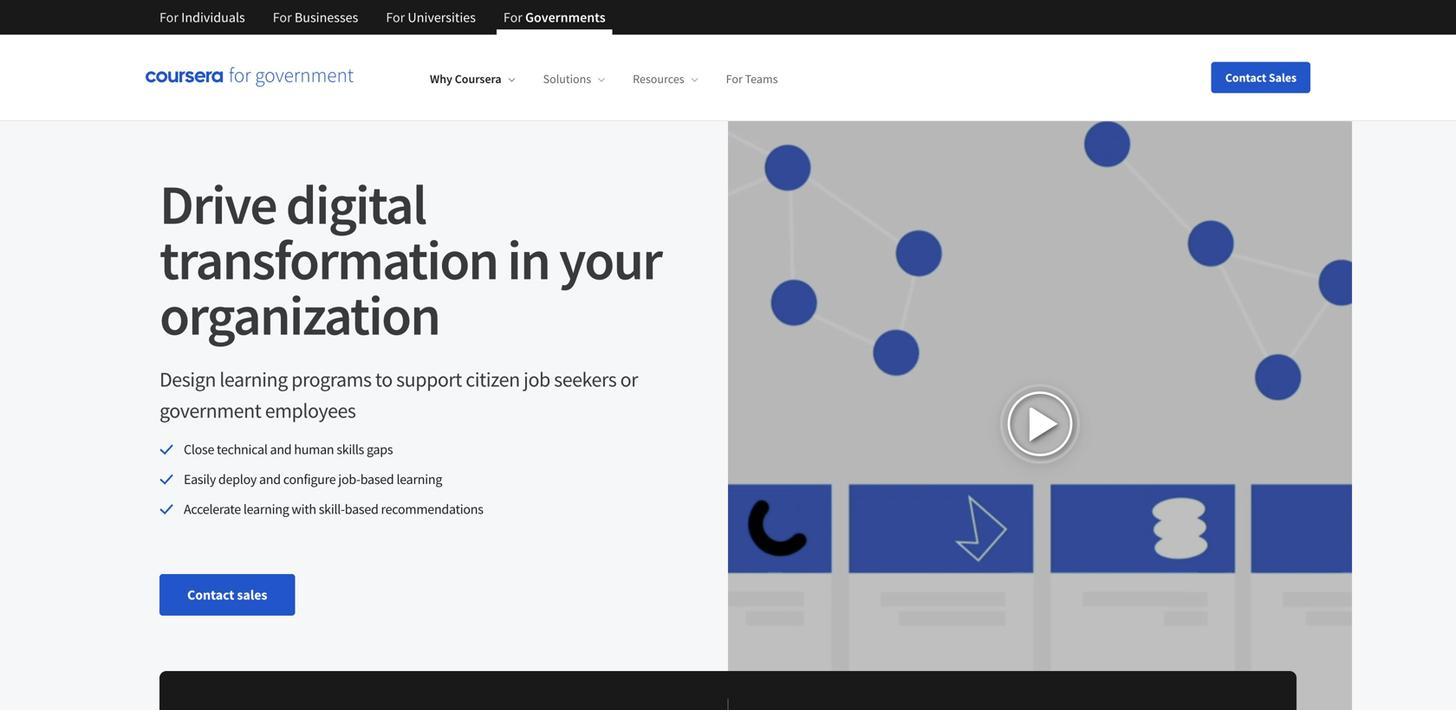 Task type: describe. For each thing, give the bounding box(es) containing it.
contact for contact sales
[[1225, 70, 1266, 85]]

or
[[620, 367, 638, 393]]

close
[[184, 441, 214, 459]]

for governments
[[503, 9, 606, 26]]

for for individuals
[[159, 9, 178, 26]]

in
[[507, 225, 550, 295]]

skills
[[337, 441, 364, 459]]

and for configure
[[259, 471, 281, 488]]

drive
[[159, 169, 276, 239]]

for individuals
[[159, 9, 245, 26]]

accelerate learning with skill-based recommendations
[[184, 501, 483, 518]]

job
[[524, 367, 550, 393]]

to
[[375, 367, 392, 393]]

contact for contact sales
[[187, 587, 234, 604]]

universities
[[408, 9, 476, 26]]

solutions link
[[543, 71, 605, 87]]

coursera for government image
[[146, 67, 354, 88]]

your
[[559, 225, 661, 295]]

and for human
[[270, 441, 292, 459]]

citizen
[[466, 367, 520, 393]]

configure
[[283, 471, 336, 488]]

human
[[294, 441, 334, 459]]

why
[[430, 71, 452, 87]]

contact sales link
[[159, 575, 295, 616]]

sales
[[237, 587, 267, 604]]

learning for with
[[243, 501, 289, 518]]

teams
[[745, 71, 778, 87]]

resources link
[[633, 71, 698, 87]]

for teams link
[[726, 71, 778, 87]]

digital
[[286, 169, 426, 239]]

0 vertical spatial based
[[360, 471, 394, 488]]

easily deploy and configure job-based learning
[[184, 471, 442, 488]]

contact sales
[[1225, 70, 1297, 85]]

recommendations
[[381, 501, 483, 518]]

seekers
[[554, 367, 617, 393]]

design
[[159, 367, 216, 393]]



Task type: locate. For each thing, give the bounding box(es) containing it.
2 vertical spatial learning
[[243, 501, 289, 518]]

for teams
[[726, 71, 778, 87]]

1 vertical spatial based
[[345, 501, 378, 518]]

design learning programs to support citizen job seekers or government employees
[[159, 367, 638, 424]]

coursera
[[455, 71, 502, 87]]

and right deploy
[[259, 471, 281, 488]]

government
[[159, 398, 261, 424]]

based down 'gaps'
[[360, 471, 394, 488]]

for left teams on the right top
[[726, 71, 743, 87]]

for left universities
[[386, 9, 405, 26]]

learning
[[220, 367, 288, 393], [396, 471, 442, 488], [243, 501, 289, 518]]

technical
[[217, 441, 267, 459]]

1 vertical spatial contact
[[187, 587, 234, 604]]

contact left the sales
[[187, 587, 234, 604]]

0 vertical spatial and
[[270, 441, 292, 459]]

contact left sales
[[1225, 70, 1266, 85]]

learning inside design learning programs to support citizen job seekers or government employees
[[220, 367, 288, 393]]

why coursera
[[430, 71, 502, 87]]

organization
[[159, 280, 440, 350]]

support
[[396, 367, 462, 393]]

contact
[[1225, 70, 1266, 85], [187, 587, 234, 604]]

drive digital transformation in your organization
[[159, 169, 661, 350]]

for left individuals
[[159, 9, 178, 26]]

based down job-
[[345, 501, 378, 518]]

for left businesses
[[273, 9, 292, 26]]

employees
[[265, 398, 356, 424]]

0 vertical spatial contact
[[1225, 70, 1266, 85]]

for for governments
[[503, 9, 522, 26]]

based
[[360, 471, 394, 488], [345, 501, 378, 518]]

banner navigation
[[146, 0, 619, 35]]

skill-
[[319, 501, 345, 518]]

governments
[[525, 9, 606, 26]]

contact sales
[[187, 587, 267, 604]]

individuals
[[181, 9, 245, 26]]

for left governments
[[503, 9, 522, 26]]

0 vertical spatial learning
[[220, 367, 288, 393]]

for
[[159, 9, 178, 26], [273, 9, 292, 26], [386, 9, 405, 26], [503, 9, 522, 26], [726, 71, 743, 87]]

for for universities
[[386, 9, 405, 26]]

learning up recommendations on the bottom left of the page
[[396, 471, 442, 488]]

for for businesses
[[273, 9, 292, 26]]

learning left with
[[243, 501, 289, 518]]

learning for programs
[[220, 367, 288, 393]]

learning up government
[[220, 367, 288, 393]]

deploy
[[218, 471, 257, 488]]

easily
[[184, 471, 216, 488]]

job-
[[338, 471, 360, 488]]

sales
[[1269, 70, 1297, 85]]

gaps
[[367, 441, 393, 459]]

contact inside button
[[1225, 70, 1266, 85]]

close technical and human skills gaps
[[184, 441, 393, 459]]

1 vertical spatial and
[[259, 471, 281, 488]]

for businesses
[[273, 9, 358, 26]]

programs
[[291, 367, 371, 393]]

video thumbnail image
[[728, 121, 1352, 711]]

resources
[[633, 71, 684, 87]]

for universities
[[386, 9, 476, 26]]

1 vertical spatial learning
[[396, 471, 442, 488]]

and left human
[[270, 441, 292, 459]]

businesses
[[295, 9, 358, 26]]

1 horizontal spatial contact
[[1225, 70, 1266, 85]]

why coursera link
[[430, 71, 515, 87]]

accelerate
[[184, 501, 241, 518]]

with
[[292, 501, 316, 518]]

and
[[270, 441, 292, 459], [259, 471, 281, 488]]

solutions
[[543, 71, 591, 87]]

0 horizontal spatial contact
[[187, 587, 234, 604]]

transformation
[[159, 225, 498, 295]]

contact sales button
[[1211, 62, 1311, 93]]



Task type: vqa. For each thing, say whether or not it's contained in the screenshot.
your
yes



